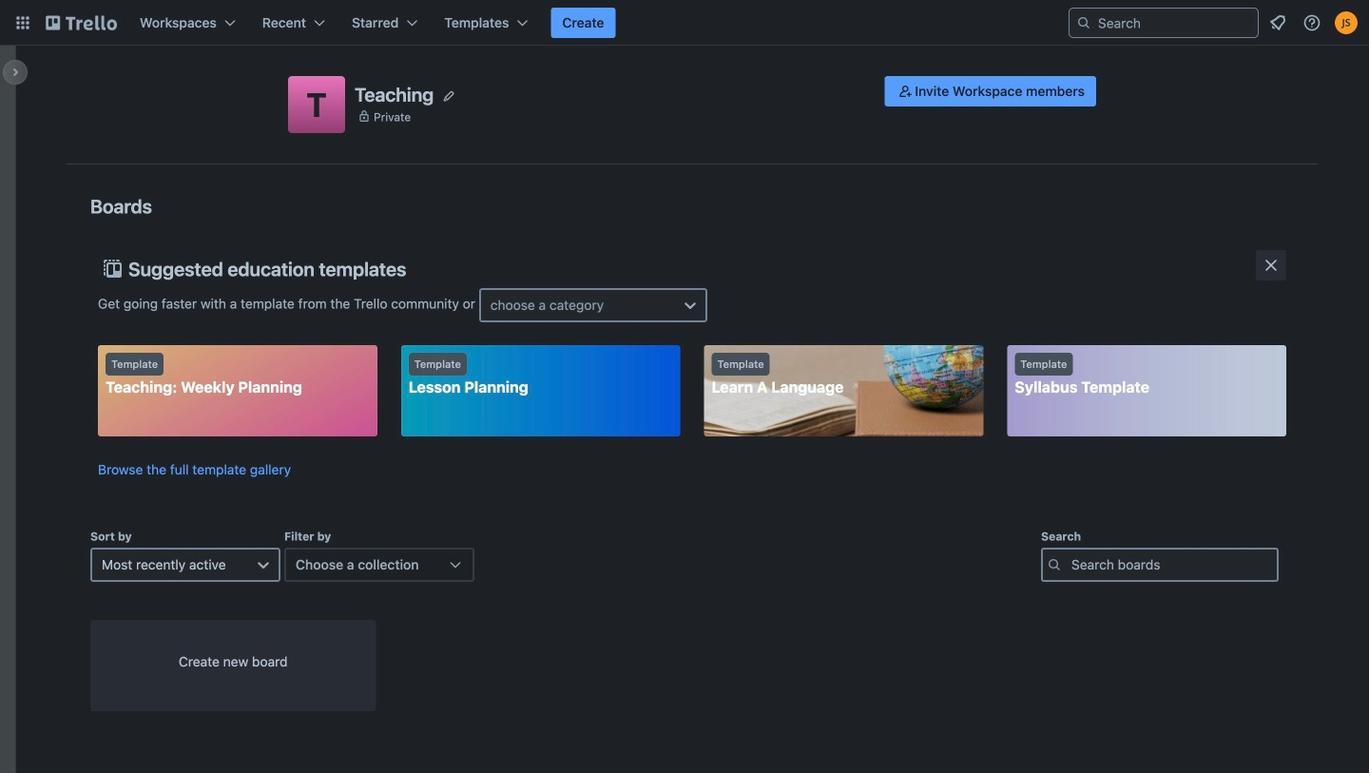 Task type: locate. For each thing, give the bounding box(es) containing it.
primary element
[[0, 0, 1369, 46]]

0 notifications image
[[1267, 11, 1290, 34]]

john smith (johnsmith38824343) image
[[1335, 11, 1358, 34]]

search image
[[1077, 15, 1092, 30]]

sm image
[[896, 82, 915, 101]]



Task type: describe. For each thing, give the bounding box(es) containing it.
Search field
[[1092, 10, 1258, 36]]

Search boards text field
[[1041, 548, 1279, 582]]

back to home image
[[46, 8, 117, 38]]

open information menu image
[[1303, 13, 1322, 32]]



Task type: vqa. For each thing, say whether or not it's contained in the screenshot.
the Open information menu image
yes



